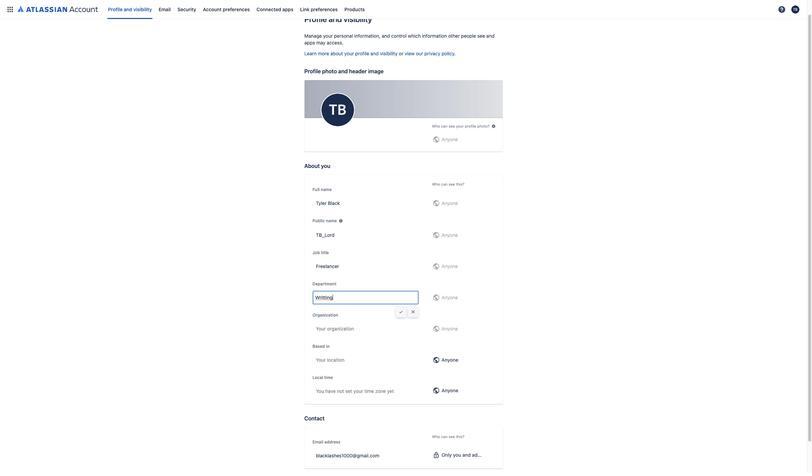 Task type: vqa. For each thing, say whether or not it's contained in the screenshot.
main content
no



Task type: describe. For each thing, give the bounding box(es) containing it.
2 who can see this? from the top
[[432, 435, 465, 439]]

account
[[203, 6, 222, 12]]

cancel image
[[411, 310, 416, 315]]

job title
[[313, 250, 329, 256]]

your right about
[[345, 51, 354, 56]]

2 this? from the top
[[456, 435, 465, 439]]

3 who from the top
[[432, 435, 441, 439]]

in
[[326, 344, 330, 349]]

3 anyone from the top
[[442, 232, 458, 238]]

public
[[313, 219, 325, 224]]

blacklashes1000@gmail.com
[[316, 453, 380, 459]]

or
[[399, 51, 404, 56]]

tyler
[[316, 200, 327, 206]]

based in
[[313, 344, 330, 349]]

1 vertical spatial visibility
[[344, 14, 372, 24]]

view
[[405, 51, 415, 56]]

connected
[[257, 6, 281, 12]]

your left photo?
[[456, 124, 464, 129]]

profile and visibility link
[[106, 4, 154, 15]]

manage profile menu element
[[4, 0, 776, 19]]

learn more about your profile and visibility or view our privacy policy .
[[305, 51, 456, 56]]

local
[[313, 375, 323, 381]]

about
[[331, 51, 343, 56]]

you for only
[[453, 453, 462, 458]]

not
[[337, 389, 344, 395]]

1 anyone from the top
[[442, 137, 458, 142]]

view our privacy policy link
[[405, 51, 455, 56]]

full
[[313, 187, 320, 192]]

policy
[[442, 51, 455, 56]]

your inside the manage your personal information, and control which information other people see and apps may access.
[[323, 33, 333, 39]]

learn
[[305, 51, 317, 56]]

1 vertical spatial profile and visibility
[[305, 14, 372, 24]]

profile and visibility inside the manage profile menu element
[[108, 6, 152, 12]]

public name
[[313, 219, 337, 224]]

manage your personal information, and control which information other people see and apps may access.
[[305, 33, 495, 46]]

people
[[462, 33, 476, 39]]

black
[[328, 200, 340, 206]]

anyone button for you have not set your time zone yet
[[430, 384, 498, 398]]

help image
[[779, 5, 787, 13]]

about
[[305, 163, 320, 169]]

our
[[416, 51, 424, 56]]

you have not set your time zone yet
[[316, 389, 394, 395]]

address
[[325, 440, 341, 445]]

access.
[[327, 40, 344, 46]]

local time
[[313, 375, 333, 381]]

learn more about your profile and visibility link
[[305, 51, 398, 56]]

banner containing profile and visibility
[[0, 0, 808, 19]]

privacy
[[425, 51, 441, 56]]

information
[[422, 33, 447, 39]]

organization
[[327, 326, 355, 332]]

information,
[[355, 33, 381, 39]]

your organization
[[316, 326, 355, 332]]

security
[[178, 6, 196, 12]]

based
[[313, 344, 325, 349]]

name for full name
[[321, 187, 332, 192]]

8 anyone from the top
[[442, 388, 459, 394]]

freelancer
[[316, 264, 339, 269]]

1 horizontal spatial time
[[365, 389, 374, 395]]

job
[[313, 250, 320, 256]]

full name
[[313, 187, 332, 192]]

may
[[317, 40, 326, 46]]

zone
[[376, 389, 386, 395]]

email for email address
[[313, 440, 324, 445]]

other
[[449, 33, 460, 39]]

tb_lord
[[316, 232, 335, 238]]

location
[[327, 357, 345, 363]]

6 anyone from the top
[[442, 326, 458, 332]]

photo
[[322, 68, 337, 74]]

email for email
[[159, 6, 171, 12]]

1 who from the top
[[432, 124, 441, 129]]

organization
[[313, 313, 338, 318]]

connected apps
[[257, 6, 294, 12]]

1 who can see this? from the top
[[432, 182, 465, 187]]

header
[[349, 68, 367, 74]]

photo?
[[478, 124, 490, 129]]

link
[[300, 6, 310, 12]]

apps inside the manage profile menu element
[[283, 6, 294, 12]]

account image
[[792, 5, 800, 13]]

admins
[[472, 453, 489, 458]]

security link
[[176, 4, 198, 15]]

1 this? from the top
[[456, 182, 465, 187]]

0 horizontal spatial time
[[325, 375, 333, 381]]

control
[[392, 33, 407, 39]]

yet
[[387, 389, 394, 395]]

account preferences link
[[201, 4, 252, 15]]

name for public name
[[326, 219, 337, 224]]



Task type: locate. For each thing, give the bounding box(es) containing it.
email left security
[[159, 6, 171, 12]]

your
[[323, 33, 333, 39], [345, 51, 354, 56], [456, 124, 464, 129], [354, 389, 363, 395]]

which
[[408, 33, 421, 39]]

this?
[[456, 182, 465, 187], [456, 435, 465, 439]]

2 vertical spatial can
[[442, 435, 448, 439]]

anyone
[[442, 137, 458, 142], [442, 200, 458, 206], [442, 232, 458, 238], [442, 264, 458, 269], [442, 295, 458, 301], [442, 326, 458, 332], [442, 357, 459, 363], [442, 388, 459, 394]]

image
[[368, 68, 384, 74]]

visibility down products
[[344, 14, 372, 24]]

have
[[326, 389, 336, 395]]

your for your location
[[316, 357, 326, 363]]

1 vertical spatial profile
[[305, 14, 327, 24]]

1 anyone button from the top
[[430, 354, 498, 367]]

7 anyone from the top
[[442, 357, 459, 363]]

apps
[[283, 6, 294, 12], [305, 40, 315, 46]]

0 vertical spatial who
[[432, 124, 441, 129]]

2 preferences from the left
[[311, 6, 338, 12]]

1 vertical spatial apps
[[305, 40, 315, 46]]

0 vertical spatial who can see this?
[[432, 182, 465, 187]]

preferences right account
[[223, 6, 250, 12]]

preferences inside "link"
[[223, 6, 250, 12]]

1 vertical spatial your
[[316, 357, 326, 363]]

2 can from the top
[[442, 182, 448, 187]]

department
[[313, 282, 337, 287]]

profile left photo?
[[465, 124, 477, 129]]

1 vertical spatial profile
[[465, 124, 477, 129]]

only you and admins button
[[430, 449, 498, 462]]

email address
[[313, 440, 341, 445]]

anyone button for your location
[[430, 354, 498, 367]]

name right the full
[[321, 187, 332, 192]]

2 horizontal spatial visibility
[[380, 51, 398, 56]]

link preferences link
[[298, 4, 340, 15]]

0 horizontal spatial apps
[[283, 6, 294, 12]]

2 vertical spatial who
[[432, 435, 441, 439]]

personal
[[334, 33, 353, 39]]

visibility inside the manage profile menu element
[[134, 6, 152, 12]]

email link
[[157, 4, 173, 15]]

1 horizontal spatial preferences
[[311, 6, 338, 12]]

1 vertical spatial can
[[442, 182, 448, 187]]

3 can from the top
[[442, 435, 448, 439]]

and inside the manage profile menu element
[[124, 6, 132, 12]]

you
[[321, 163, 331, 169], [453, 453, 462, 458]]

your up may
[[323, 33, 333, 39]]

you inside dropdown button
[[453, 453, 462, 458]]

0 vertical spatial your
[[316, 326, 326, 332]]

.
[[455, 51, 456, 56]]

preferences right link
[[311, 6, 338, 12]]

1 horizontal spatial profile
[[465, 124, 477, 129]]

more
[[318, 51, 329, 56]]

1 vertical spatial who
[[432, 182, 441, 187]]

0 vertical spatial anyone button
[[430, 354, 498, 367]]

2 anyone button from the top
[[430, 384, 498, 398]]

1 vertical spatial time
[[365, 389, 374, 395]]

your right set
[[354, 389, 363, 395]]

email
[[159, 6, 171, 12], [313, 440, 324, 445]]

email left address
[[313, 440, 324, 445]]

only you and admins
[[442, 453, 489, 458]]

your location
[[316, 357, 345, 363]]

you right about
[[321, 163, 331, 169]]

anyone button
[[430, 354, 498, 367], [430, 384, 498, 398]]

confirm image
[[398, 310, 404, 315]]

you
[[316, 389, 324, 395]]

title
[[321, 250, 329, 256]]

2 your from the top
[[316, 357, 326, 363]]

0 vertical spatial name
[[321, 187, 332, 192]]

time right local at the bottom of page
[[325, 375, 333, 381]]

Your department field
[[313, 292, 418, 304]]

0 horizontal spatial profile
[[356, 51, 370, 56]]

0 horizontal spatial preferences
[[223, 6, 250, 12]]

0 vertical spatial can
[[442, 124, 448, 129]]

account preferences
[[203, 6, 250, 12]]

apps down manage at the top left of the page
[[305, 40, 315, 46]]

see inside the manage your personal information, and control which information other people see and apps may access.
[[478, 33, 486, 39]]

2 vertical spatial profile
[[305, 68, 321, 74]]

profile up header
[[356, 51, 370, 56]]

apps left link
[[283, 6, 294, 12]]

time left zone
[[365, 389, 374, 395]]

and
[[124, 6, 132, 12], [329, 14, 342, 24], [382, 33, 390, 39], [487, 33, 495, 39], [371, 51, 379, 56], [339, 68, 348, 74], [463, 453, 471, 458]]

0 horizontal spatial profile and visibility
[[108, 6, 152, 12]]

manage
[[305, 33, 322, 39]]

0 vertical spatial apps
[[283, 6, 294, 12]]

set
[[346, 389, 353, 395]]

1 horizontal spatial email
[[313, 440, 324, 445]]

1 vertical spatial who can see this?
[[432, 435, 465, 439]]

0 vertical spatial email
[[159, 6, 171, 12]]

profile for and
[[356, 51, 370, 56]]

profile photo and header image
[[305, 68, 384, 74]]

profile and visibility
[[108, 6, 152, 12], [305, 14, 372, 24]]

0 vertical spatial profile
[[356, 51, 370, 56]]

visibility
[[134, 6, 152, 12], [344, 14, 372, 24], [380, 51, 398, 56]]

profile
[[108, 6, 123, 12], [305, 14, 327, 24], [305, 68, 321, 74]]

2 anyone from the top
[[442, 200, 458, 206]]

products
[[345, 6, 365, 12]]

0 vertical spatial this?
[[456, 182, 465, 187]]

only
[[442, 453, 452, 458]]

0 vertical spatial profile
[[108, 6, 123, 12]]

preferences
[[223, 6, 250, 12], [311, 6, 338, 12]]

1 horizontal spatial apps
[[305, 40, 315, 46]]

0 vertical spatial visibility
[[134, 6, 152, 12]]

1 vertical spatial anyone button
[[430, 384, 498, 398]]

email inside the manage profile menu element
[[159, 6, 171, 12]]

can
[[442, 124, 448, 129], [442, 182, 448, 187], [442, 435, 448, 439]]

link preferences
[[300, 6, 338, 12]]

0 horizontal spatial visibility
[[134, 6, 152, 12]]

connected apps link
[[255, 4, 296, 15]]

switch to... image
[[6, 5, 14, 13]]

0 vertical spatial time
[[325, 375, 333, 381]]

your for your organization
[[316, 326, 326, 332]]

who can see this?
[[432, 182, 465, 187], [432, 435, 465, 439]]

1 vertical spatial name
[[326, 219, 337, 224]]

1 horizontal spatial you
[[453, 453, 462, 458]]

1 horizontal spatial visibility
[[344, 14, 372, 24]]

who can see your profile photo?
[[432, 124, 490, 129]]

2 vertical spatial visibility
[[380, 51, 398, 56]]

contact
[[305, 416, 325, 422]]

1 preferences from the left
[[223, 6, 250, 12]]

visibility left or
[[380, 51, 398, 56]]

1 can from the top
[[442, 124, 448, 129]]

time
[[325, 375, 333, 381], [365, 389, 374, 395]]

preferences for account preferences
[[223, 6, 250, 12]]

name right public at the left of page
[[326, 219, 337, 224]]

profile
[[356, 51, 370, 56], [465, 124, 477, 129]]

banner
[[0, 0, 808, 19]]

you right only
[[453, 453, 462, 458]]

tyler black
[[316, 200, 340, 206]]

1 vertical spatial this?
[[456, 435, 465, 439]]

and inside dropdown button
[[463, 453, 471, 458]]

apps inside the manage your personal information, and control which information other people see and apps may access.
[[305, 40, 315, 46]]

1 horizontal spatial profile and visibility
[[305, 14, 372, 24]]

0 vertical spatial profile and visibility
[[108, 6, 152, 12]]

4 anyone from the top
[[442, 264, 458, 269]]

your
[[316, 326, 326, 332], [316, 357, 326, 363]]

0 horizontal spatial email
[[159, 6, 171, 12]]

1 vertical spatial email
[[313, 440, 324, 445]]

products link
[[343, 4, 367, 15]]

1 vertical spatial you
[[453, 453, 462, 458]]

visibility left email link
[[134, 6, 152, 12]]

5 anyone from the top
[[442, 295, 458, 301]]

0 vertical spatial you
[[321, 163, 331, 169]]

0 horizontal spatial you
[[321, 163, 331, 169]]

your down based in at the left of the page
[[316, 357, 326, 363]]

2 who from the top
[[432, 182, 441, 187]]

profile for photo?
[[465, 124, 477, 129]]

1 your from the top
[[316, 326, 326, 332]]

you for about
[[321, 163, 331, 169]]

about you
[[305, 163, 331, 169]]

preferences for link preferences
[[311, 6, 338, 12]]

your down organization
[[316, 326, 326, 332]]

who
[[432, 124, 441, 129], [432, 182, 441, 187], [432, 435, 441, 439]]

see
[[478, 33, 486, 39], [449, 124, 455, 129], [449, 182, 455, 187], [449, 435, 455, 439]]



